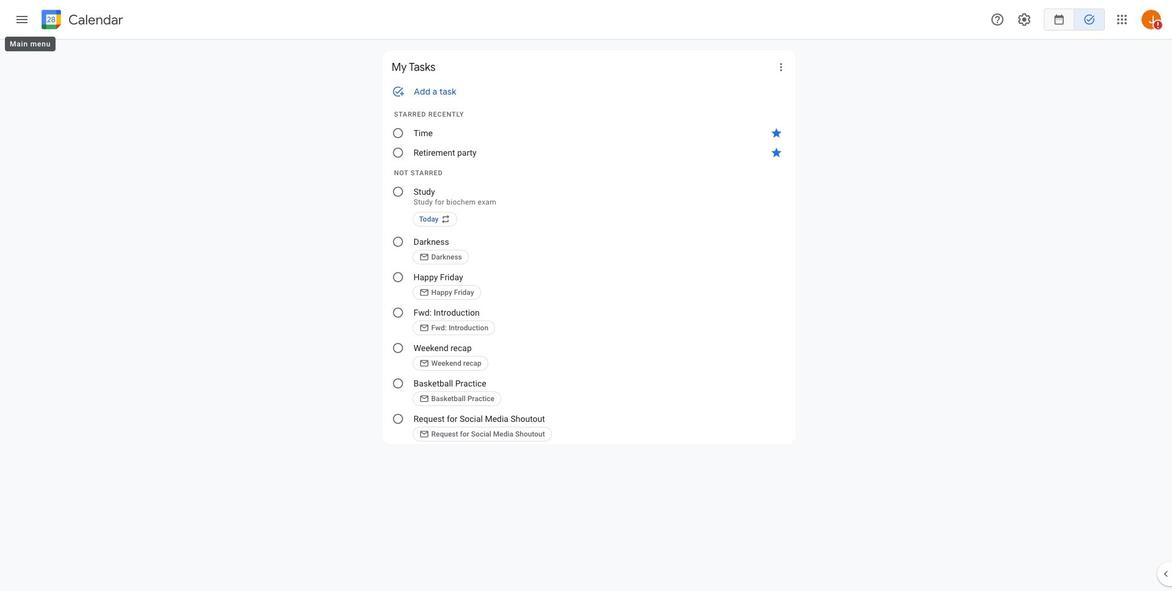 Task type: describe. For each thing, give the bounding box(es) containing it.
support menu image
[[991, 12, 1005, 27]]

settings menu image
[[1018, 12, 1032, 27]]



Task type: locate. For each thing, give the bounding box(es) containing it.
calendar element
[[39, 7, 123, 34]]

heading inside calendar element
[[66, 13, 123, 27]]

heading
[[66, 13, 123, 27]]

tasks sidebar image
[[15, 12, 29, 27]]



Task type: vqa. For each thing, say whether or not it's contained in the screenshot.
heading
yes



